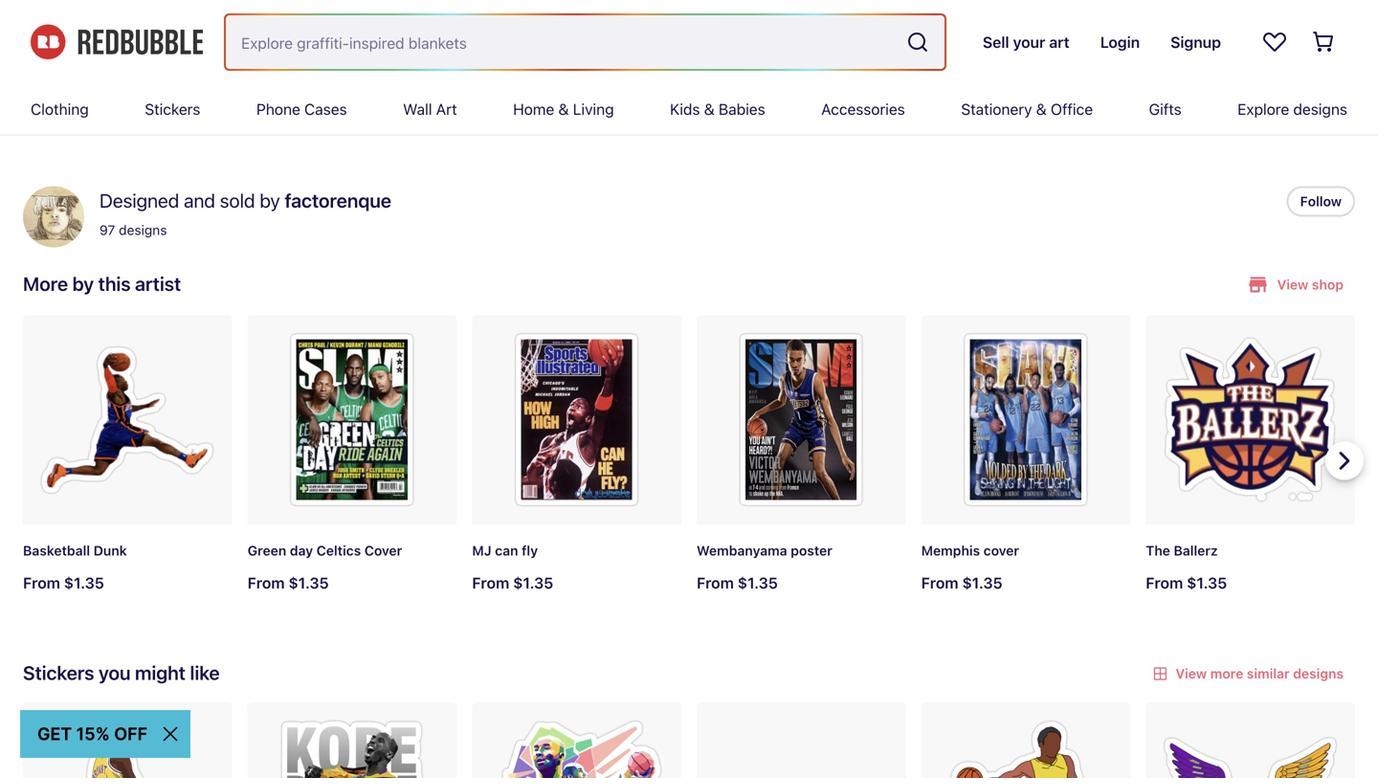 Task type: vqa. For each thing, say whether or not it's contained in the screenshot.
$31.93 related to Sleeveless
no



Task type: locate. For each thing, give the bounding box(es) containing it.
6 from from the left
[[1146, 574, 1183, 592]]

more
[[23, 272, 68, 295]]

3 & from the left
[[1036, 100, 1047, 118]]

by
[[260, 189, 280, 212], [72, 272, 94, 295]]

by left this
[[72, 272, 94, 295]]

97
[[100, 222, 115, 238]]

1 & from the left
[[559, 100, 569, 118]]

stationery
[[961, 100, 1032, 118]]

cover
[[365, 543, 402, 559]]

you
[[99, 661, 131, 684]]

from down mj
[[472, 574, 509, 592]]

more by this artist
[[23, 272, 181, 295]]

5 $1.35 from the left
[[963, 574, 1003, 592]]

basketball
[[23, 543, 90, 559]]

$1.35 for cover
[[963, 574, 1003, 592]]

pullover up $44.77
[[472, 55, 524, 71]]

$1.35 for can
[[513, 574, 554, 592]]

from $1.35 down wembanyama
[[697, 574, 778, 592]]

home
[[513, 100, 554, 118]]

1 $1.35 from the left
[[64, 574, 104, 592]]

1 vertical spatial by
[[72, 272, 94, 295]]

2 from from the left
[[248, 574, 285, 592]]

stickers down redbubble logo
[[145, 100, 200, 118]]

from for green
[[248, 574, 285, 592]]

designs
[[1294, 100, 1348, 118], [119, 222, 167, 238]]

4 from from the left
[[697, 574, 734, 592]]

&
[[559, 100, 569, 118], [704, 100, 715, 118], [1036, 100, 1047, 118]]

throw blanket
[[922, 55, 1014, 71]]

blanket
[[965, 55, 1014, 71]]

designs for 97 designs
[[119, 222, 167, 238]]

from $1.35 down the ballerz
[[1146, 574, 1227, 592]]

1 horizontal spatial &
[[704, 100, 715, 118]]

from $1.35 down day
[[248, 574, 329, 592]]

stickers
[[145, 100, 200, 118], [23, 661, 94, 684]]

item preview, basketball dunk designed and sold by factorenque. image
[[23, 315, 232, 525]]

gifts
[[1149, 100, 1182, 118]]

1 vertical spatial stickers
[[23, 661, 94, 684]]

1 horizontal spatial by
[[260, 189, 280, 212]]

from down memphis
[[922, 574, 959, 592]]

and
[[184, 189, 215, 212]]

stickers left you
[[23, 661, 94, 684]]

pullover up $39.88
[[697, 55, 749, 71]]

kids & babies link
[[670, 84, 766, 134]]

basketball dunk
[[23, 543, 127, 559]]

$39.88
[[697, 86, 750, 104]]

clothing
[[31, 100, 89, 118]]

$1.35 for dunk
[[64, 574, 104, 592]]

this
[[98, 272, 131, 295]]

redbubble logo image
[[31, 25, 203, 60]]

0 vertical spatial stickers
[[145, 100, 200, 118]]

$1.35 for poster
[[738, 574, 778, 592]]

from $1.35 down basketball
[[23, 574, 104, 592]]

$1.35 down wembanyama poster
[[738, 574, 778, 592]]

celtics
[[317, 543, 361, 559]]

2 horizontal spatial &
[[1036, 100, 1047, 118]]

stickers for stickers you might like
[[23, 661, 94, 684]]

& right the kids
[[704, 100, 715, 118]]

artist
[[135, 272, 181, 295]]

explore designs
[[1238, 100, 1348, 118]]

designs right explore
[[1294, 100, 1348, 118]]

$1.35 for ballerz
[[1187, 574, 1227, 592]]

from $1.35 for green
[[248, 574, 329, 592]]

& left 'living'
[[559, 100, 569, 118]]

sweatshirt
[[752, 55, 822, 71]]

from down basketball
[[23, 574, 60, 592]]

pullover
[[472, 55, 524, 71], [697, 55, 749, 71]]

item preview, wembanyama poster designed and sold by factorenque. image
[[697, 315, 906, 525]]

designed and sold by factorenque
[[100, 189, 392, 212]]

1 from from the left
[[23, 574, 60, 592]]

0 horizontal spatial &
[[559, 100, 569, 118]]

3 from from the left
[[472, 574, 509, 592]]

1 horizontal spatial pullover
[[697, 55, 749, 71]]

classic
[[23, 55, 69, 71]]

1 from $1.35 from the left
[[23, 574, 104, 592]]

from $1.35 down can
[[472, 574, 554, 592]]

0 horizontal spatial designs
[[119, 222, 167, 238]]

might
[[135, 661, 186, 684]]

item preview, memphis cover designed and sold by factorenque. image
[[922, 315, 1131, 525]]

0 horizontal spatial pullover
[[472, 55, 524, 71]]

kids & babies
[[670, 100, 766, 118]]

$1.35 down memphis cover
[[963, 574, 1003, 592]]

item preview, pullover hoodie designed and sold by factorenque. image
[[472, 0, 682, 37]]

6 from $1.35 from the left
[[1146, 574, 1227, 592]]

designs down designed
[[119, 222, 167, 238]]

the ballerz
[[1146, 543, 1218, 559]]

stationery & office
[[961, 100, 1093, 118]]

& left office
[[1036, 100, 1047, 118]]

1 vertical spatial designs
[[119, 222, 167, 238]]

item preview, photographic print designed and sold by factorenque. image
[[1146, 0, 1356, 37]]

menu bar containing clothing
[[31, 84, 1348, 134]]

green
[[248, 543, 286, 559]]

kids
[[670, 100, 700, 118]]

menu bar
[[31, 84, 1348, 134]]

1 pullover from the left
[[472, 55, 524, 71]]

$8.05 link
[[1146, 0, 1356, 119]]

item preview, pullover sweatshirt designed and sold by factorenque. image
[[697, 0, 906, 37]]

dunk
[[94, 543, 127, 559]]

4 $1.35 from the left
[[738, 574, 778, 592]]

1 horizontal spatial designs
[[1294, 100, 1348, 118]]

shirt
[[87, 55, 118, 71]]

fly
[[522, 543, 538, 559]]

2 pullover from the left
[[697, 55, 749, 71]]

4 from $1.35 from the left
[[697, 574, 778, 592]]

item preview, k.o.b.e lakers designed and sold by aileenfjtma. image
[[248, 703, 457, 778]]

from
[[23, 574, 60, 592], [248, 574, 285, 592], [472, 574, 509, 592], [697, 574, 734, 592], [922, 574, 959, 592], [1146, 574, 1183, 592]]

3 from $1.35 from the left
[[472, 574, 554, 592]]

from down the
[[1146, 574, 1183, 592]]

$1.35 down ballerz
[[1187, 574, 1227, 592]]

5 from $1.35 from the left
[[922, 574, 1003, 592]]

item preview, windmill dunk highlights designed and sold by lilleywilder. image
[[922, 703, 1131, 778]]

from down wembanyama
[[697, 574, 734, 592]]

$23.34
[[23, 86, 75, 104]]

poster
[[248, 55, 290, 71]]

$1.35 down day
[[289, 574, 329, 592]]

0 vertical spatial by
[[260, 189, 280, 212]]

day
[[290, 543, 313, 559]]

from for basketball
[[23, 574, 60, 592]]

5 from from the left
[[922, 574, 959, 592]]

None field
[[226, 15, 945, 69]]

item preview, k.o.b.e reverse dunk minimalist basketball designed and sold by aileenfjtma. image
[[23, 703, 232, 778]]

0 horizontal spatial stickers
[[23, 661, 94, 684]]

2 & from the left
[[704, 100, 715, 118]]

art
[[436, 100, 457, 118]]

t-
[[73, 55, 87, 71]]

$44.77
[[472, 86, 524, 104]]

2 $1.35 from the left
[[289, 574, 329, 592]]

item preview, i wanna be the best designed and sold by 5232jada. image
[[697, 703, 906, 778]]

cover
[[984, 543, 1020, 559]]

can
[[495, 543, 518, 559]]

stationery & office link
[[961, 84, 1093, 134]]

from $1.35
[[23, 574, 104, 592], [248, 574, 329, 592], [472, 574, 554, 592], [697, 574, 778, 592], [922, 574, 1003, 592], [1146, 574, 1227, 592]]

0 vertical spatial designs
[[1294, 100, 1348, 118]]

by right sold
[[260, 189, 280, 212]]

item preview, k.o.b.e designed and sold by aileenfjtma. image
[[472, 703, 682, 778]]

from for memphis
[[922, 574, 959, 592]]

poster
[[791, 543, 833, 559]]

memphis cover
[[922, 543, 1020, 559]]

$41.48
[[922, 86, 972, 104]]

from down green
[[248, 574, 285, 592]]

wall art link
[[403, 84, 457, 134]]

from $1.35 down memphis cover
[[922, 574, 1003, 592]]

from $1.35 for memphis
[[922, 574, 1003, 592]]

$1.35 down basketball dunk
[[64, 574, 104, 592]]

$1.35
[[64, 574, 104, 592], [289, 574, 329, 592], [513, 574, 554, 592], [738, 574, 778, 592], [963, 574, 1003, 592], [1187, 574, 1227, 592]]

gifts link
[[1149, 84, 1182, 134]]

1 horizontal spatial stickers
[[145, 100, 200, 118]]

3 $1.35 from the left
[[513, 574, 554, 592]]

$1.35 down fly
[[513, 574, 554, 592]]

2 from $1.35 from the left
[[248, 574, 329, 592]]

6 $1.35 from the left
[[1187, 574, 1227, 592]]

item preview, k.o.b.e wing designed and sold by aileenfjtma. image
[[1146, 703, 1356, 778]]

& for stationery
[[1036, 100, 1047, 118]]



Task type: describe. For each thing, give the bounding box(es) containing it.
phone cases
[[256, 100, 347, 118]]

designed
[[100, 189, 179, 212]]

& for kids
[[704, 100, 715, 118]]

living
[[573, 100, 614, 118]]

item preview, throw blanket designed and sold by factorenque. image
[[922, 0, 1131, 37]]

$1.35 for day
[[289, 574, 329, 592]]

$16.38
[[248, 86, 298, 104]]

from for wembanyama
[[697, 574, 734, 592]]

factorenque link
[[285, 186, 392, 215]]

throw
[[922, 55, 962, 71]]

item preview, mj can fly designed and sold by factorenque. image
[[472, 315, 682, 525]]

wembanyama poster
[[697, 543, 833, 559]]

Search term search field
[[226, 15, 899, 69]]

$8.05
[[1146, 86, 1189, 104]]

from for the
[[1146, 574, 1183, 592]]

& for home
[[559, 100, 569, 118]]

home & living
[[513, 100, 614, 118]]

green day celtics cover
[[248, 543, 402, 559]]

clothing link
[[31, 84, 89, 134]]

from for mj
[[472, 574, 509, 592]]

mj
[[472, 543, 492, 559]]

hoodie
[[528, 55, 574, 71]]

factorenque
[[285, 189, 392, 212]]

stickers link
[[145, 84, 200, 134]]

sold
[[220, 189, 255, 212]]

stickers for stickers
[[145, 100, 200, 118]]

from $1.35 for basketball
[[23, 574, 104, 592]]

explore
[[1238, 100, 1290, 118]]

cases
[[304, 100, 347, 118]]

phone cases link
[[256, 84, 347, 134]]

from $1.35 for mj
[[472, 574, 554, 592]]

ballerz
[[1174, 543, 1218, 559]]

item preview, classic t-shirt designed and sold by factorenque. image
[[23, 0, 232, 37]]

item preview, the ballerz designed and sold by factorenque. image
[[1146, 315, 1356, 525]]

pullover sweatshirt
[[697, 55, 822, 71]]

from $1.35 for wembanyama
[[697, 574, 778, 592]]

0 horizontal spatial by
[[72, 272, 94, 295]]

from $1.35 for the
[[1146, 574, 1227, 592]]

phone
[[256, 100, 300, 118]]

97 designs
[[100, 222, 167, 238]]

stickers you might like
[[23, 661, 220, 684]]

pullover for $39.88
[[697, 55, 749, 71]]

accessories link
[[822, 84, 905, 134]]

home & living link
[[513, 84, 614, 134]]

pullover hoodie
[[472, 55, 574, 71]]

classic t-shirt
[[23, 55, 118, 71]]

item preview, poster designed and sold by factorenque. image
[[248, 0, 457, 37]]

item preview, green day celtics cover designed and sold by factorenque. image
[[248, 315, 457, 525]]

wall
[[403, 100, 432, 118]]

designs for explore designs
[[1294, 100, 1348, 118]]

memphis
[[922, 543, 980, 559]]

accessories
[[822, 100, 905, 118]]

mj can fly
[[472, 543, 538, 559]]

wall art
[[403, 100, 457, 118]]

the
[[1146, 543, 1171, 559]]

like
[[190, 661, 220, 684]]

wembanyama
[[697, 543, 787, 559]]

explore designs link
[[1238, 84, 1348, 134]]

office
[[1051, 100, 1093, 118]]

babies
[[719, 100, 766, 118]]

pullover for $44.77
[[472, 55, 524, 71]]



